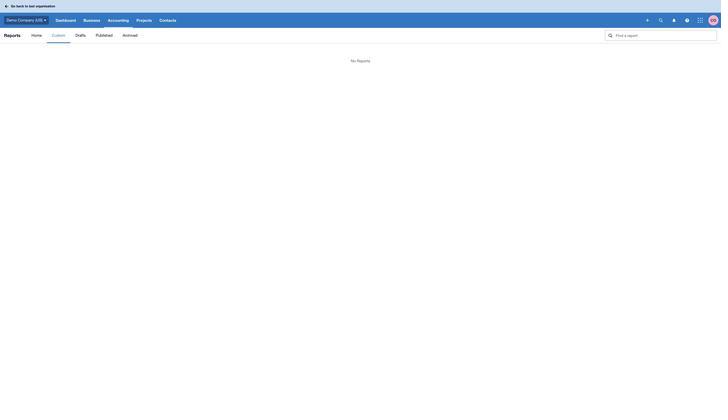 Task type: locate. For each thing, give the bounding box(es) containing it.
0 horizontal spatial reports
[[4, 33, 20, 38]]

published link
[[91, 28, 118, 43]]

back
[[16, 4, 24, 8]]

svg image
[[5, 5, 8, 8], [698, 18, 703, 23], [44, 20, 46, 21]]

go
[[11, 4, 15, 8]]

home
[[32, 33, 42, 38]]

demo company (us) button
[[0, 13, 52, 28]]

svg image right (us)
[[44, 20, 46, 21]]

1 horizontal spatial svg image
[[44, 20, 46, 21]]

reports right no
[[357, 59, 370, 63]]

1 horizontal spatial reports
[[357, 59, 370, 63]]

menu
[[27, 28, 601, 43]]

published
[[96, 33, 113, 38]]

svg image
[[659, 18, 663, 22], [673, 18, 676, 22], [686, 18, 689, 22], [646, 19, 649, 22]]

menu containing home
[[27, 28, 601, 43]]

svg image left co
[[698, 18, 703, 23]]

go back to last organisation
[[11, 4, 55, 8]]

svg image inside go back to last organisation link
[[5, 5, 8, 8]]

co button
[[709, 13, 721, 28]]

archived link
[[118, 28, 143, 43]]

None field
[[605, 30, 717, 41]]

0 horizontal spatial svg image
[[5, 5, 8, 8]]

drafts
[[75, 33, 86, 38]]

reports
[[4, 33, 20, 38], [357, 59, 370, 63]]

organisation
[[36, 4, 55, 8]]

company
[[18, 18, 34, 22]]

reports down demo
[[4, 33, 20, 38]]

contacts button
[[156, 13, 180, 28]]

banner
[[0, 0, 721, 28]]

svg image left 'go'
[[5, 5, 8, 8]]

drafts link
[[70, 28, 91, 43]]

accounting button
[[104, 13, 133, 28]]

contacts
[[160, 18, 176, 23]]



Task type: vqa. For each thing, say whether or not it's contained in the screenshot.
banner
yes



Task type: describe. For each thing, give the bounding box(es) containing it.
(us)
[[35, 18, 43, 22]]

0 vertical spatial reports
[[4, 33, 20, 38]]

last
[[29, 4, 35, 8]]

custom
[[52, 33, 65, 38]]

svg image inside demo company (us) popup button
[[44, 20, 46, 21]]

1 vertical spatial reports
[[357, 59, 370, 63]]

demo
[[7, 18, 17, 22]]

dashboard link
[[52, 13, 80, 28]]

business
[[84, 18, 100, 23]]

co
[[711, 18, 717, 22]]

no reports
[[351, 59, 370, 63]]

dashboard
[[56, 18, 76, 23]]

demo company (us)
[[7, 18, 43, 22]]

accounting
[[108, 18, 129, 23]]

home link
[[27, 28, 47, 43]]

no
[[351, 59, 356, 63]]

to
[[25, 4, 28, 8]]

projects
[[137, 18, 152, 23]]

2 horizontal spatial svg image
[[698, 18, 703, 23]]

projects button
[[133, 13, 156, 28]]

Find a report text field
[[616, 30, 717, 41]]

business button
[[80, 13, 104, 28]]

go back to last organisation link
[[3, 2, 58, 11]]

custom link
[[47, 28, 70, 43]]

archived
[[123, 33, 138, 38]]

banner containing co
[[0, 0, 721, 28]]



